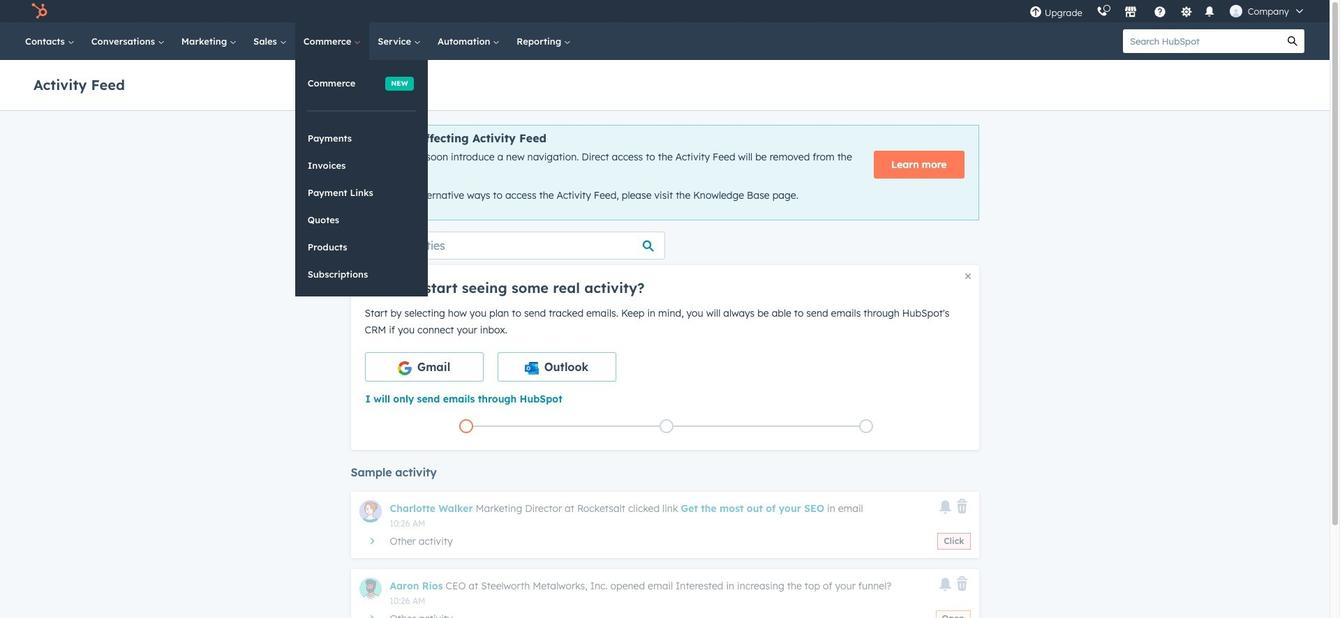 Task type: describe. For each thing, give the bounding box(es) containing it.
jacob simon image
[[1230, 5, 1243, 17]]



Task type: locate. For each thing, give the bounding box(es) containing it.
onboarding.steps.sendtrackedemailingmail.title image
[[663, 423, 670, 431]]

Search HubSpot search field
[[1123, 29, 1281, 53]]

None checkbox
[[365, 352, 483, 382], [497, 352, 616, 382], [365, 352, 483, 382], [497, 352, 616, 382]]

marketplaces image
[[1125, 6, 1137, 19]]

close image
[[965, 274, 971, 279]]

list
[[366, 417, 967, 436]]

menu
[[1023, 0, 1313, 22]]

commerce menu
[[295, 60, 428, 296]]

Search activities search field
[[351, 232, 665, 260]]

onboarding.steps.finalstep.title image
[[863, 423, 870, 431]]



Task type: vqa. For each thing, say whether or not it's contained in the screenshot.
the bottom the About
no



